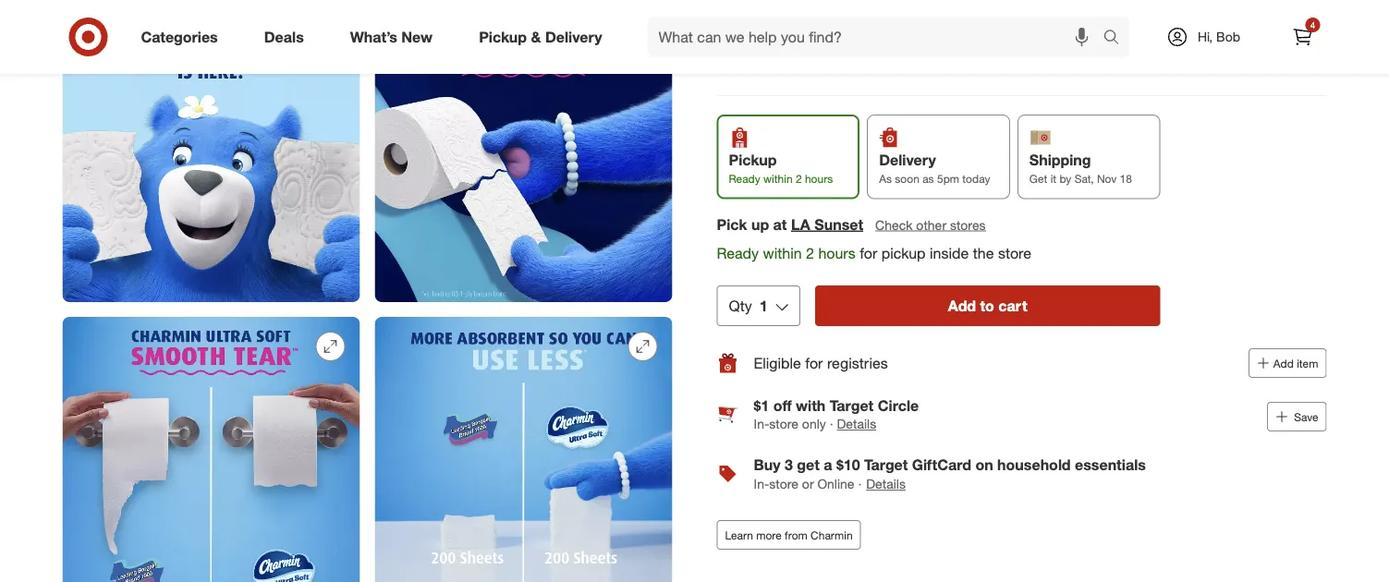 Task type: describe. For each thing, give the bounding box(es) containing it.
ready within 2 hours for pickup inside the store
[[717, 244, 1032, 262]]

item
[[1298, 357, 1319, 370]]

ready inside pickup ready within 2 hours
[[729, 172, 761, 186]]

stores
[[951, 217, 986, 233]]

pickup for ready
[[729, 151, 777, 169]]

0 vertical spatial details button
[[837, 415, 877, 434]]

charmin ultra soft toilet paper, 5 of 13 image
[[62, 317, 360, 583]]

giftcard
[[913, 456, 972, 474]]

&
[[531, 28, 541, 46]]

4
[[1311, 19, 1316, 31]]

la sunset button
[[792, 214, 864, 235]]

new
[[402, 28, 433, 46]]

what's
[[350, 28, 398, 46]]

12 link
[[767, 29, 808, 69]]

1 vertical spatial within
[[763, 244, 802, 262]]

off
[[774, 397, 792, 415]]

get
[[797, 456, 820, 474]]

∙ inside $1 off with target circle in-store only ∙ details
[[830, 416, 834, 432]]

hi, bob
[[1198, 29, 1241, 45]]

add for add item
[[1274, 357, 1295, 370]]

what's new
[[350, 28, 433, 46]]

categories link
[[125, 17, 241, 57]]

online
[[818, 476, 855, 493]]

soon
[[895, 172, 920, 186]]

household
[[998, 456, 1071, 474]]

save
[[1295, 410, 1319, 424]]

$1 off with target circle in-store only ∙ details
[[754, 397, 919, 432]]

learn
[[725, 529, 754, 542]]

check other stores
[[876, 217, 986, 233]]

delivery inside delivery as soon as 5pm today
[[880, 151, 937, 169]]

deals link
[[249, 17, 327, 57]]

essentials
[[1076, 456, 1147, 474]]

$1
[[754, 397, 770, 415]]

8 link
[[815, 29, 856, 69]]

deals
[[264, 28, 304, 46]]

search
[[1095, 30, 1140, 48]]

1 vertical spatial details button
[[866, 475, 907, 495]]

today
[[963, 172, 991, 186]]

delivery as soon as 5pm today
[[880, 151, 991, 186]]

pickup
[[882, 244, 926, 262]]

pick up at la sunset
[[717, 215, 864, 233]]

only
[[803, 416, 827, 432]]

eligible
[[754, 354, 802, 372]]

1 vertical spatial for
[[806, 354, 823, 372]]

charmin ultra soft toilet paper, 6 of 13 image
[[375, 317, 673, 583]]

buy
[[754, 456, 781, 474]]

details inside $1 off with target circle in-store only ∙ details
[[837, 416, 877, 432]]

24
[[875, 40, 892, 58]]

18 link
[[719, 29, 760, 69]]

save button
[[1268, 402, 1328, 432]]

hi,
[[1198, 29, 1214, 45]]

what's new link
[[335, 17, 456, 57]]

1 vertical spatial hours
[[819, 244, 856, 262]]

∙ inside buy 3 get a $10 target giftcard on household essentials in-store or online ∙ details
[[859, 476, 862, 493]]

learn more from charmin button
[[717, 521, 862, 550]]

buy 3 get a $10 target giftcard on household essentials link
[[754, 456, 1147, 474]]

at
[[774, 215, 787, 233]]

18 inside shipping get it by sat, nov 18
[[1120, 172, 1133, 186]]

store inside $1 off with target circle in-store only ∙ details
[[770, 416, 799, 432]]

qty
[[729, 297, 753, 315]]

other
[[917, 217, 947, 233]]

0 vertical spatial for
[[860, 244, 878, 262]]

pickup ready within 2 hours
[[729, 151, 833, 186]]

2 inside pickup ready within 2 hours
[[796, 172, 802, 186]]

la
[[792, 215, 811, 233]]

$10
[[837, 456, 861, 474]]

it
[[1051, 172, 1057, 186]]

as
[[880, 172, 892, 186]]

learn more from charmin
[[725, 529, 853, 542]]

as
[[923, 172, 935, 186]]

a
[[824, 456, 833, 474]]

in- inside buy 3 get a $10 target giftcard on household essentials in-store or online ∙ details
[[754, 476, 770, 493]]

add item button
[[1249, 349, 1328, 378]]

sat,
[[1075, 172, 1095, 186]]

buy 3 get a $10 target giftcard on household essentials in-store or online ∙ details
[[754, 456, 1147, 493]]

5pm
[[938, 172, 960, 186]]

0 horizontal spatial delivery
[[546, 28, 603, 46]]

within inside pickup ready within 2 hours
[[764, 172, 793, 186]]

search button
[[1095, 17, 1140, 61]]



Task type: locate. For each thing, give the bounding box(es) containing it.
shipping
[[1030, 151, 1092, 169]]

0 vertical spatial details
[[837, 416, 877, 432]]

delivery right &
[[546, 28, 603, 46]]

add left to
[[949, 297, 977, 315]]

0 horizontal spatial pickup
[[479, 28, 527, 46]]

0 vertical spatial store
[[999, 244, 1032, 262]]

0 horizontal spatial add
[[949, 297, 977, 315]]

pick
[[717, 215, 748, 233]]

store
[[999, 244, 1032, 262], [770, 416, 799, 432], [770, 476, 799, 493]]

1 vertical spatial target
[[865, 456, 909, 474]]

pickup for &
[[479, 28, 527, 46]]

0 vertical spatial hours
[[805, 172, 833, 186]]

for left pickup
[[860, 244, 878, 262]]

add to cart button
[[815, 286, 1161, 327]]

0 horizontal spatial ∙
[[830, 416, 834, 432]]

0 vertical spatial 2
[[796, 172, 802, 186]]

categories
[[141, 28, 218, 46]]

18
[[731, 40, 748, 58], [1120, 172, 1133, 186]]

target inside buy 3 get a $10 target giftcard on household essentials in-store or online ∙ details
[[865, 456, 909, 474]]

1 vertical spatial ∙
[[859, 476, 862, 493]]

target right $10
[[865, 456, 909, 474]]

store inside buy 3 get a $10 target giftcard on household essentials in-store or online ∙ details
[[770, 476, 799, 493]]

0 vertical spatial within
[[764, 172, 793, 186]]

add inside add to cart button
[[949, 297, 977, 315]]

with
[[796, 397, 826, 415]]

details button right online
[[866, 475, 907, 495]]

pickup up up
[[729, 151, 777, 169]]

pickup
[[479, 28, 527, 46], [729, 151, 777, 169]]

qty 1
[[729, 297, 768, 315]]

sunset
[[815, 215, 864, 233]]

get
[[1030, 172, 1048, 186]]

24 link
[[863, 29, 904, 69]]

details inside buy 3 get a $10 target giftcard on household essentials in-store or online ∙ details
[[867, 476, 906, 493]]

target
[[830, 397, 874, 415], [865, 456, 909, 474]]

eligible for registries
[[754, 354, 888, 372]]

0 vertical spatial ready
[[729, 172, 761, 186]]

more
[[757, 529, 782, 542]]

store down 3
[[770, 476, 799, 493]]

circle
[[878, 397, 919, 415]]

hours inside pickup ready within 2 hours
[[805, 172, 833, 186]]

nov
[[1098, 172, 1117, 186]]

18 right the nov
[[1120, 172, 1133, 186]]

1 vertical spatial add
[[1274, 357, 1295, 370]]

1 vertical spatial delivery
[[880, 151, 937, 169]]

0 vertical spatial in-
[[754, 416, 770, 432]]

for
[[860, 244, 878, 262], [806, 354, 823, 372]]

check other stores button
[[875, 215, 987, 235]]

4 link
[[1283, 17, 1324, 57]]

add inside add item button
[[1274, 357, 1295, 370]]

0 vertical spatial delivery
[[546, 28, 603, 46]]

add left item
[[1274, 357, 1295, 370]]

deals element
[[717, 386, 1328, 506]]

store down off
[[770, 416, 799, 432]]

0 vertical spatial pickup
[[479, 28, 527, 46]]

within down at
[[763, 244, 802, 262]]

12
[[779, 40, 796, 58]]

hours down sunset
[[819, 244, 856, 262]]

charmin
[[811, 529, 853, 542]]

add item
[[1274, 357, 1319, 370]]

pickup & delivery link
[[463, 17, 626, 57]]

target right the with in the right of the page
[[830, 397, 874, 415]]

hours
[[805, 172, 833, 186], [819, 244, 856, 262]]

from
[[785, 529, 808, 542]]

for right eligible
[[806, 354, 823, 372]]

1 vertical spatial details
[[867, 476, 906, 493]]

1 horizontal spatial add
[[1274, 357, 1295, 370]]

1
[[760, 297, 768, 315]]

add to cart
[[949, 297, 1028, 315]]

charmin ultra soft toilet paper, 4 of 13 image
[[375, 5, 673, 303]]

1 horizontal spatial for
[[860, 244, 878, 262]]

3
[[785, 456, 793, 474]]

2 vertical spatial store
[[770, 476, 799, 493]]

delivery
[[546, 28, 603, 46], [880, 151, 937, 169]]

2 up 'la'
[[796, 172, 802, 186]]

1 horizontal spatial delivery
[[880, 151, 937, 169]]

0 vertical spatial target
[[830, 397, 874, 415]]

delivery up soon
[[880, 151, 937, 169]]

0 vertical spatial 18
[[731, 40, 748, 58]]

in- inside $1 off with target circle in-store only ∙ details
[[754, 416, 770, 432]]

up
[[752, 215, 770, 233]]

∙ down $10
[[859, 476, 862, 493]]

inside
[[930, 244, 969, 262]]

What can we help you find? suggestions appear below search field
[[648, 17, 1108, 57]]

ready
[[729, 172, 761, 186], [717, 244, 759, 262]]

1 vertical spatial store
[[770, 416, 799, 432]]

to
[[981, 297, 995, 315]]

target inside $1 off with target circle in-store only ∙ details
[[830, 397, 874, 415]]

in-
[[754, 416, 770, 432], [754, 476, 770, 493]]

or
[[803, 476, 814, 493]]

pickup left &
[[479, 28, 527, 46]]

add for add to cart
[[949, 297, 977, 315]]

1 vertical spatial ready
[[717, 244, 759, 262]]

1 vertical spatial pickup
[[729, 151, 777, 169]]

the
[[974, 244, 995, 262]]

details button up $10
[[837, 415, 877, 434]]

pickup inside pickup ready within 2 hours
[[729, 151, 777, 169]]

details button
[[837, 415, 877, 434], [866, 475, 907, 495]]

1 vertical spatial in-
[[754, 476, 770, 493]]

check
[[876, 217, 913, 233]]

18 left 12
[[731, 40, 748, 58]]

0 horizontal spatial for
[[806, 354, 823, 372]]

1 vertical spatial 2
[[806, 244, 815, 262]]

cart
[[999, 297, 1028, 315]]

2 down 'la'
[[806, 244, 815, 262]]

1 horizontal spatial ∙
[[859, 476, 862, 493]]

1 in- from the top
[[754, 416, 770, 432]]

bob
[[1217, 29, 1241, 45]]

0 horizontal spatial 2
[[796, 172, 802, 186]]

details up $10
[[837, 416, 877, 432]]

on
[[976, 456, 994, 474]]

1 horizontal spatial 18
[[1120, 172, 1133, 186]]

pickup inside pickup & delivery link
[[479, 28, 527, 46]]

2 in- from the top
[[754, 476, 770, 493]]

pickup & delivery
[[479, 28, 603, 46]]

2
[[796, 172, 802, 186], [806, 244, 815, 262]]

∙ right only
[[830, 416, 834, 432]]

in- down buy
[[754, 476, 770, 493]]

∙
[[830, 416, 834, 432], [859, 476, 862, 493]]

within
[[764, 172, 793, 186], [763, 244, 802, 262]]

1 horizontal spatial pickup
[[729, 151, 777, 169]]

charmin ultra soft toilet paper, 3 of 13 image
[[62, 5, 360, 303]]

8
[[831, 40, 840, 58]]

by
[[1060, 172, 1072, 186]]

0 horizontal spatial 18
[[731, 40, 748, 58]]

registries
[[828, 354, 888, 372]]

ready up pick
[[729, 172, 761, 186]]

details right online
[[867, 476, 906, 493]]

1 horizontal spatial 2
[[806, 244, 815, 262]]

group containing 18
[[715, 0, 1328, 77]]

hours up la sunset button
[[805, 172, 833, 186]]

0 vertical spatial ∙
[[830, 416, 834, 432]]

group
[[715, 0, 1328, 77]]

add
[[949, 297, 977, 315], [1274, 357, 1295, 370]]

ready down pick
[[717, 244, 759, 262]]

0 vertical spatial add
[[949, 297, 977, 315]]

shipping get it by sat, nov 18
[[1030, 151, 1133, 186]]

store right the on the top right
[[999, 244, 1032, 262]]

1 vertical spatial 18
[[1120, 172, 1133, 186]]

in- down $1
[[754, 416, 770, 432]]

within up at
[[764, 172, 793, 186]]



Task type: vqa. For each thing, say whether or not it's contained in the screenshot.
the top hours
yes



